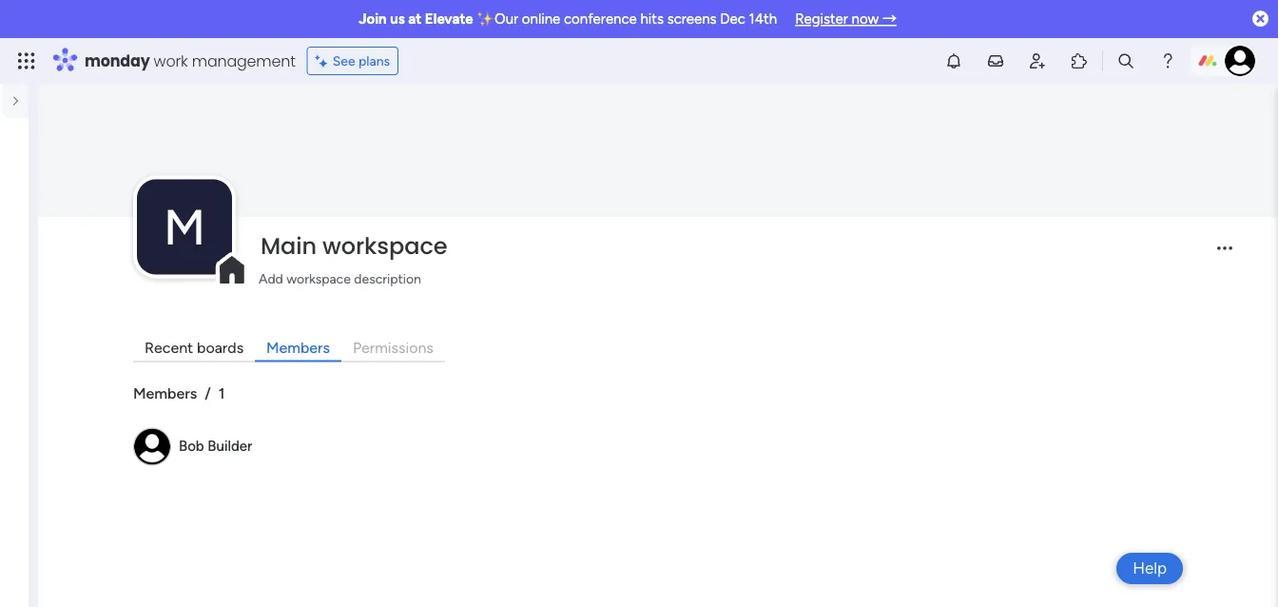 Task type: vqa. For each thing, say whether or not it's contained in the screenshot.
the top Lottie Animation image
no



Task type: describe. For each thing, give the bounding box(es) containing it.
join us at elevate ✨ our online conference hits screens dec 14th
[[359, 10, 778, 28]]

container image
[[18, 189, 37, 208]]

hits
[[641, 10, 664, 28]]

monday work management
[[85, 50, 296, 71]]

/
[[205, 384, 211, 402]]

our
[[495, 10, 519, 28]]

members for members
[[267, 339, 330, 357]]

Main workspace field
[[256, 230, 1202, 262]]

main workspace
[[261, 230, 448, 262]]

bob
[[179, 438, 204, 455]]

at
[[408, 10, 422, 28]]

✨
[[477, 10, 491, 28]]

description
[[354, 271, 422, 287]]

invite members image
[[1029, 51, 1048, 70]]

management
[[192, 50, 296, 71]]

→
[[883, 10, 897, 28]]

bob builder
[[179, 438, 252, 455]]

help button
[[1117, 553, 1184, 584]]

monday
[[85, 50, 150, 71]]

members for members / 1
[[133, 384, 197, 402]]

workspace image
[[137, 179, 232, 274]]

add
[[259, 271, 283, 287]]

workspace options image
[[19, 189, 38, 208]]

help
[[1134, 559, 1168, 578]]

us
[[390, 10, 405, 28]]

select product image
[[17, 51, 36, 70]]

v2 ellipsis image
[[1218, 247, 1233, 262]]

add workspace description
[[259, 271, 422, 287]]

see plans button
[[307, 47, 399, 75]]

m button
[[137, 179, 232, 274]]

screens
[[668, 10, 717, 28]]

recent
[[145, 339, 193, 357]]

register now → link
[[796, 10, 897, 28]]



Task type: locate. For each thing, give the bounding box(es) containing it.
search everything image
[[1117, 51, 1136, 70]]

main
[[261, 230, 317, 262]]

dec
[[721, 10, 746, 28]]

see
[[333, 53, 356, 69]]

0 vertical spatial members
[[267, 339, 330, 357]]

help image
[[1159, 51, 1178, 70]]

list box
[[0, 263, 38, 556]]

members left /
[[133, 384, 197, 402]]

workspace for main
[[323, 230, 448, 262]]

register now →
[[796, 10, 897, 28]]

elevate
[[425, 10, 474, 28]]

workspace down main
[[287, 271, 351, 287]]

14th
[[749, 10, 778, 28]]

online
[[522, 10, 561, 28]]

register
[[796, 10, 849, 28]]

bob builder link
[[179, 438, 252, 455]]

bob builder image
[[1226, 46, 1256, 76]]

conference
[[564, 10, 637, 28]]

see plans
[[333, 53, 390, 69]]

m
[[164, 197, 206, 256]]

workspace up description
[[323, 230, 448, 262]]

1 vertical spatial workspace
[[287, 271, 351, 287]]

work
[[154, 50, 188, 71]]

inbox image
[[987, 51, 1006, 70]]

1 horizontal spatial members
[[267, 339, 330, 357]]

members
[[267, 339, 330, 357], [133, 384, 197, 402]]

1 vertical spatial members
[[133, 384, 197, 402]]

1
[[219, 384, 225, 402]]

plans
[[359, 53, 390, 69]]

workspace for add
[[287, 271, 351, 287]]

0 vertical spatial workspace
[[323, 230, 448, 262]]

notifications image
[[945, 51, 964, 70]]

0 horizontal spatial members
[[133, 384, 197, 402]]

recent boards
[[145, 339, 244, 357]]

members / 1
[[133, 384, 225, 402]]

option
[[0, 266, 29, 269]]

builder
[[208, 438, 252, 455]]

apps image
[[1071, 51, 1090, 70]]

permissions
[[353, 339, 434, 357]]

workspace
[[323, 230, 448, 262], [287, 271, 351, 287]]

members down add
[[267, 339, 330, 357]]

boards
[[197, 339, 244, 357]]

now
[[852, 10, 879, 28]]

join
[[359, 10, 387, 28]]



